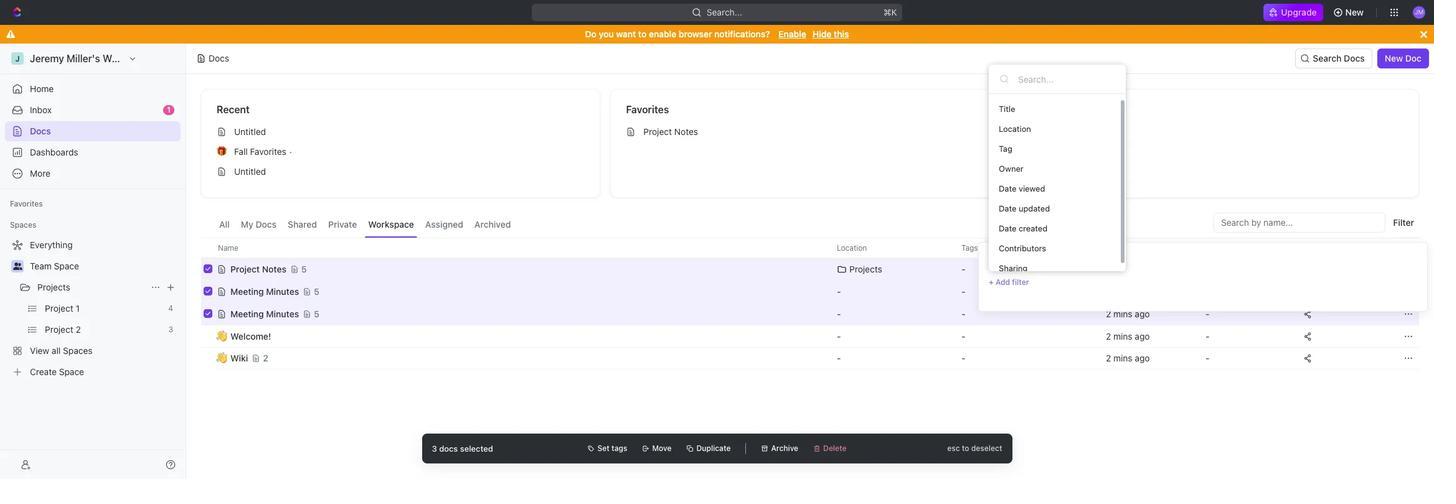 Task type: describe. For each thing, give the bounding box(es) containing it.
1 vertical spatial sharing
[[999, 263, 1028, 273]]

projects link
[[37, 278, 146, 298]]

1
[[167, 105, 171, 115]]

date viewed inside column header
[[1206, 243, 1249, 253]]

recent
[[217, 104, 250, 115]]

2 mins ago for project notes
[[1106, 264, 1150, 274]]

date inside button
[[1106, 243, 1123, 253]]

•
[[289, 147, 293, 157]]

my docs button
[[238, 213, 280, 238]]

1 meeting from the top
[[230, 286, 264, 297]]

shared button
[[285, 213, 320, 238]]

docs inside tab list
[[256, 219, 277, 230]]

docs link
[[5, 121, 181, 141]]

1 untitled link from the top
[[212, 122, 590, 142]]

2 for wiki
[[1106, 353, 1111, 364]]

filter button
[[1388, 213, 1419, 233]]

docs up the recent
[[209, 53, 229, 64]]

archived
[[475, 219, 511, 230]]

ago for wiki
[[1135, 353, 1150, 364]]

search
[[1313, 53, 1342, 64]]

fall
[[234, 146, 248, 157]]

all button
[[216, 213, 233, 238]]

new button
[[1328, 2, 1371, 22]]

duplicate
[[697, 444, 731, 453]]

new for new
[[1346, 7, 1364, 17]]

archived button
[[471, 213, 514, 238]]

table containing project notes
[[201, 238, 1419, 371]]

new doc button
[[1378, 49, 1429, 69]]

0 horizontal spatial date viewed
[[999, 183, 1045, 193]]

shared
[[288, 219, 317, 230]]

minutes for third row from the bottom of the page
[[266, 309, 299, 319]]

mins for wiki
[[1114, 353, 1133, 364]]

search...
[[707, 7, 742, 17]]

0 vertical spatial sharing
[[1305, 243, 1332, 253]]

home link
[[5, 79, 181, 99]]

you
[[599, 29, 614, 39]]

3 mins from the top
[[1114, 331, 1133, 342]]

tags
[[962, 243, 978, 253]]

my docs
[[241, 219, 277, 230]]

filter
[[1393, 217, 1414, 228]]

name
[[218, 243, 238, 253]]

filter button
[[1388, 213, 1419, 233]]

1 horizontal spatial favorites
[[250, 146, 286, 157]]

1 horizontal spatial project
[[644, 126, 672, 137]]

deselect
[[971, 444, 1002, 453]]

1 horizontal spatial to
[[962, 444, 969, 453]]

private button
[[325, 213, 360, 238]]

date inside column header
[[1206, 243, 1222, 253]]

do you want to enable browser notifications? enable hide this
[[585, 29, 849, 39]]

2 meeting minutes from the top
[[230, 309, 299, 319]]

delete
[[823, 444, 847, 453]]

2 for project notes
[[1106, 264, 1111, 274]]

Search... text field
[[1018, 70, 1115, 88]]

esc to deselect
[[947, 444, 1002, 453]]

my
[[241, 219, 253, 230]]

enable
[[779, 29, 806, 39]]

doc
[[1406, 53, 1422, 64]]

2 untitled link from the top
[[212, 162, 590, 182]]

project notes link
[[621, 122, 999, 142]]

+ add filter
[[989, 278, 1029, 287]]

location inside row
[[837, 243, 867, 253]]

tree inside sidebar navigation
[[5, 235, 181, 382]]

date updated inside button
[[1106, 243, 1154, 253]]

esc
[[947, 444, 960, 453]]

favorites button
[[5, 197, 48, 212]]

2 for meeting minutes
[[1106, 309, 1111, 319]]

2 vertical spatial 5
[[314, 309, 319, 319]]

enable
[[649, 29, 677, 39]]

tab list containing all
[[216, 213, 514, 238]]

notifications?
[[714, 29, 770, 39]]

viewed inside column header
[[1224, 243, 1249, 253]]

minutes for 4th row from the bottom
[[266, 286, 299, 297]]

ago for meeting minutes
[[1135, 309, 1150, 319]]

welcome! button
[[217, 325, 822, 348]]

browser
[[679, 29, 712, 39]]

upgrade link
[[1264, 4, 1323, 21]]

mins for meeting minutes
[[1114, 309, 1133, 319]]

docs
[[439, 444, 458, 454]]

wiki
[[230, 353, 248, 364]]

2 horizontal spatial favorites
[[626, 104, 669, 115]]

0 vertical spatial location
[[999, 124, 1031, 134]]

3
[[432, 444, 437, 454]]

0 vertical spatial date updated
[[999, 203, 1050, 213]]

space
[[54, 261, 79, 272]]

date updated button
[[1099, 239, 1161, 258]]

row containing name
[[201, 238, 1419, 258]]

row containing welcome!
[[201, 325, 1419, 348]]

filter
[[1012, 278, 1029, 287]]



Task type: vqa. For each thing, say whether or not it's contained in the screenshot.
Generic Name's Workspace, , Element
no



Task type: locate. For each thing, give the bounding box(es) containing it.
contributors
[[999, 243, 1046, 253]]

team space link
[[30, 257, 178, 277]]

project
[[644, 126, 672, 137], [230, 264, 260, 274]]

ago
[[1135, 264, 1150, 274], [1135, 309, 1150, 319], [1135, 331, 1150, 342], [1135, 353, 1150, 364]]

minutes
[[266, 286, 299, 297], [266, 309, 299, 319]]

untitled for second untitled link from the top
[[234, 166, 266, 177]]

new
[[1346, 7, 1364, 17], [1385, 53, 1403, 64]]

do
[[585, 29, 597, 39]]

⌘k
[[884, 7, 897, 17]]

welcome!
[[230, 331, 271, 342]]

projects
[[850, 264, 882, 274], [37, 282, 70, 293]]

tab list
[[216, 213, 514, 238]]

docs down inbox
[[30, 126, 51, 136]]

docs
[[209, 53, 229, 64], [1344, 53, 1365, 64], [30, 126, 51, 136], [256, 219, 277, 230]]

-
[[962, 264, 966, 274], [837, 286, 841, 297], [962, 286, 966, 297], [837, 309, 841, 319], [962, 309, 966, 319], [1206, 309, 1210, 319], [837, 331, 841, 342], [962, 331, 966, 342], [1206, 331, 1210, 342], [837, 353, 841, 364], [962, 353, 966, 364], [1206, 353, 1210, 364]]

created
[[1019, 223, 1048, 233]]

team space
[[30, 261, 79, 272]]

0 horizontal spatial to
[[638, 29, 647, 39]]

0 horizontal spatial sharing
[[999, 263, 1028, 273]]

ago for project notes
[[1135, 264, 1150, 274]]

row containing project notes
[[201, 257, 1419, 282]]

new doc
[[1385, 53, 1422, 64]]

0 vertical spatial updated
[[1019, 203, 1050, 213]]

mins
[[1114, 264, 1133, 274], [1114, 309, 1133, 319], [1114, 331, 1133, 342], [1114, 353, 1133, 364]]

delete button
[[808, 442, 852, 457]]

updated inside date updated button
[[1125, 243, 1154, 253]]

assigned button
[[422, 213, 466, 238]]

0 vertical spatial 5
[[301, 264, 307, 274]]

new up 'search docs'
[[1346, 7, 1364, 17]]

1 horizontal spatial new
[[1385, 53, 1403, 64]]

2 mins ago for meeting minutes
[[1106, 309, 1150, 319]]

project notes
[[644, 126, 698, 137], [230, 264, 286, 274]]

upgrade
[[1281, 7, 1317, 17]]

1 horizontal spatial notes
[[674, 126, 698, 137]]

1 mins from the top
[[1114, 264, 1133, 274]]

4 mins from the top
[[1114, 353, 1133, 364]]

docs inside sidebar navigation
[[30, 126, 51, 136]]

fall favorites •
[[234, 146, 293, 157]]

meeting minutes
[[230, 286, 299, 297], [230, 309, 299, 319]]

docs right 'search'
[[1344, 53, 1365, 64]]

add
[[996, 278, 1010, 287]]

selected
[[460, 444, 493, 454]]

5 row from the top
[[201, 325, 1419, 348]]

🎁
[[217, 147, 227, 156]]

1 horizontal spatial sharing
[[1305, 243, 1332, 253]]

Search by name... text field
[[1221, 214, 1379, 232]]

0 vertical spatial minutes
[[266, 286, 299, 297]]

0 vertical spatial new
[[1346, 7, 1364, 17]]

0 horizontal spatial favorites
[[10, 199, 43, 209]]

2 row from the top
[[201, 257, 1419, 282]]

1 vertical spatial projects
[[37, 282, 70, 293]]

1 ago from the top
[[1135, 264, 1150, 274]]

user group image
[[13, 263, 22, 270]]

1 horizontal spatial location
[[999, 124, 1031, 134]]

2
[[1106, 264, 1111, 274], [1106, 309, 1111, 319], [1106, 331, 1111, 342], [263, 353, 268, 364], [1106, 353, 1111, 364]]

1 vertical spatial untitled link
[[212, 162, 590, 182]]

1 vertical spatial meeting minutes
[[230, 309, 299, 319]]

1 horizontal spatial viewed
[[1224, 243, 1249, 253]]

0 vertical spatial date viewed
[[999, 183, 1045, 193]]

2 2 mins ago from the top
[[1106, 309, 1150, 319]]

title
[[999, 104, 1015, 114]]

all
[[219, 219, 230, 230]]

date viewed column header
[[1198, 238, 1298, 258]]

new inside button
[[1385, 53, 1403, 64]]

spaces
[[10, 220, 36, 230]]

1 vertical spatial favorites
[[250, 146, 286, 157]]

0 horizontal spatial date updated
[[999, 203, 1050, 213]]

notes
[[674, 126, 698, 137], [262, 264, 286, 274]]

untitled for 1st untitled link from the top of the page
[[234, 126, 266, 137]]

3 2 mins ago from the top
[[1106, 331, 1150, 342]]

1 vertical spatial meeting
[[230, 309, 264, 319]]

1 vertical spatial untitled
[[234, 166, 266, 177]]

sidebar navigation
[[0, 44, 186, 480]]

sharing up + add filter
[[999, 263, 1028, 273]]

1 2 mins ago from the top
[[1106, 264, 1150, 274]]

sharing
[[1305, 243, 1332, 253], [999, 263, 1028, 273]]

1 meeting minutes from the top
[[230, 286, 299, 297]]

location
[[999, 124, 1031, 134], [837, 243, 867, 253]]

workspace button
[[365, 213, 417, 238]]

home
[[30, 83, 54, 94]]

untitled down fall
[[234, 166, 266, 177]]

date created
[[999, 223, 1048, 233]]

1 row from the top
[[201, 238, 1419, 258]]

0 vertical spatial projects
[[850, 264, 882, 274]]

meeting
[[230, 286, 264, 297], [230, 309, 264, 319]]

4 ago from the top
[[1135, 353, 1150, 364]]

1 vertical spatial new
[[1385, 53, 1403, 64]]

duplicate button
[[682, 442, 736, 457]]

2 ago from the top
[[1135, 309, 1150, 319]]

private
[[328, 219, 357, 230]]

1 vertical spatial date updated
[[1106, 243, 1154, 253]]

1 horizontal spatial projects
[[850, 264, 882, 274]]

projects inside row
[[850, 264, 882, 274]]

0 vertical spatial favorites
[[626, 104, 669, 115]]

0 horizontal spatial location
[[837, 243, 867, 253]]

owner
[[999, 163, 1024, 173]]

favorites
[[626, 104, 669, 115], [250, 146, 286, 157], [10, 199, 43, 209]]

1 vertical spatial 5
[[314, 286, 319, 297]]

to right esc
[[962, 444, 969, 453]]

4 row from the top
[[201, 302, 1419, 327]]

want
[[616, 29, 636, 39]]

0 horizontal spatial updated
[[1019, 203, 1050, 213]]

new inside button
[[1346, 7, 1364, 17]]

0 vertical spatial meeting minutes
[[230, 286, 299, 297]]

date updated
[[999, 203, 1050, 213], [1106, 243, 1154, 253]]

6 row from the top
[[201, 346, 1419, 371]]

1 untitled from the top
[[234, 126, 266, 137]]

0 horizontal spatial notes
[[262, 264, 286, 274]]

tree containing team space
[[5, 235, 181, 382]]

0 vertical spatial project
[[644, 126, 672, 137]]

0 vertical spatial notes
[[674, 126, 698, 137]]

dashboards link
[[5, 143, 181, 163]]

1 minutes from the top
[[266, 286, 299, 297]]

0 vertical spatial project notes
[[644, 126, 698, 137]]

0 vertical spatial to
[[638, 29, 647, 39]]

assigned
[[425, 219, 463, 230]]

archive button
[[756, 442, 803, 457]]

2 minutes from the top
[[266, 309, 299, 319]]

2 mins ago for wiki
[[1106, 353, 1150, 364]]

column header
[[201, 238, 215, 258]]

0 vertical spatial meeting
[[230, 286, 264, 297]]

hide
[[813, 29, 832, 39]]

0 horizontal spatial projects
[[37, 282, 70, 293]]

1 vertical spatial location
[[837, 243, 867, 253]]

0 horizontal spatial project notes
[[230, 264, 286, 274]]

search docs
[[1313, 53, 1365, 64]]

1 vertical spatial viewed
[[1224, 243, 1249, 253]]

1 horizontal spatial date viewed
[[1206, 243, 1249, 253]]

date
[[999, 183, 1017, 193], [999, 203, 1017, 213], [999, 223, 1017, 233], [1106, 243, 1123, 253], [1206, 243, 1222, 253]]

sharing down search by name... text field
[[1305, 243, 1332, 253]]

3 ago from the top
[[1135, 331, 1150, 342]]

untitled link
[[212, 122, 590, 142], [212, 162, 590, 182]]

+
[[989, 278, 994, 287]]

1 vertical spatial updated
[[1125, 243, 1154, 253]]

1 vertical spatial date viewed
[[1206, 243, 1249, 253]]

3 docs selected
[[432, 444, 493, 454]]

0 horizontal spatial new
[[1346, 7, 1364, 17]]

updated
[[1019, 203, 1050, 213], [1125, 243, 1154, 253]]

2 mins from the top
[[1114, 309, 1133, 319]]

docs right 'my'
[[256, 219, 277, 230]]

1 horizontal spatial date updated
[[1106, 243, 1154, 253]]

row
[[201, 238, 1419, 258], [201, 257, 1419, 282], [201, 279, 1419, 304], [201, 302, 1419, 327], [201, 325, 1419, 348], [201, 346, 1419, 371]]

workspace
[[368, 219, 414, 230]]

0 vertical spatial viewed
[[1019, 183, 1045, 193]]

1 vertical spatial to
[[962, 444, 969, 453]]

this
[[834, 29, 849, 39]]

1 horizontal spatial updated
[[1125, 243, 1154, 253]]

tag
[[999, 144, 1013, 154]]

new for new doc
[[1385, 53, 1403, 64]]

archive
[[771, 444, 799, 453]]

2 vertical spatial favorites
[[10, 199, 43, 209]]

viewed
[[1019, 183, 1045, 193], [1224, 243, 1249, 253]]

mins for project notes
[[1114, 264, 1133, 274]]

search docs button
[[1296, 49, 1373, 69]]

2 meeting from the top
[[230, 309, 264, 319]]

date viewed
[[999, 183, 1045, 193], [1206, 243, 1249, 253]]

cell
[[201, 258, 215, 280], [1198, 258, 1298, 280], [1298, 258, 1398, 280], [1398, 258, 1419, 280], [201, 280, 215, 303], [1099, 280, 1198, 303], [1198, 280, 1298, 303], [1298, 280, 1398, 303], [1398, 280, 1419, 303], [201, 303, 215, 325], [201, 325, 215, 348], [201, 348, 215, 370]]

tree
[[5, 235, 181, 382]]

0 horizontal spatial project
[[230, 264, 260, 274]]

4 2 mins ago from the top
[[1106, 353, 1150, 364]]

team
[[30, 261, 52, 272]]

0 vertical spatial untitled
[[234, 126, 266, 137]]

0 vertical spatial untitled link
[[212, 122, 590, 142]]

1 vertical spatial project
[[230, 264, 260, 274]]

1 vertical spatial project notes
[[230, 264, 286, 274]]

new left doc
[[1385, 53, 1403, 64]]

projects inside projects link
[[37, 282, 70, 293]]

table
[[201, 238, 1419, 371]]

untitled up fall
[[234, 126, 266, 137]]

1 vertical spatial notes
[[262, 264, 286, 274]]

3 row from the top
[[201, 279, 1419, 304]]

0 horizontal spatial viewed
[[1019, 183, 1045, 193]]

to right the want
[[638, 29, 647, 39]]

favorites inside button
[[10, 199, 43, 209]]

inbox
[[30, 105, 52, 115]]

to
[[638, 29, 647, 39], [962, 444, 969, 453]]

1 horizontal spatial project notes
[[644, 126, 698, 137]]

1 vertical spatial minutes
[[266, 309, 299, 319]]

dashboards
[[30, 147, 78, 158]]

2 untitled from the top
[[234, 166, 266, 177]]

row containing wiki
[[201, 346, 1419, 371]]

untitled
[[234, 126, 266, 137], [234, 166, 266, 177]]



